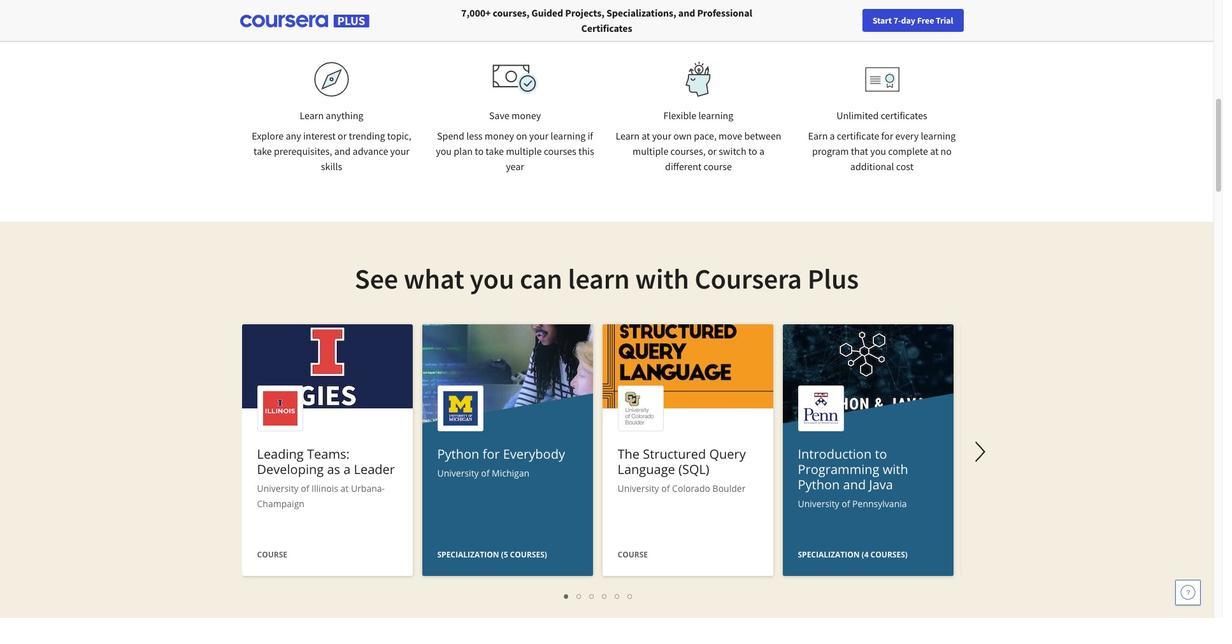 Task type: locate. For each thing, give the bounding box(es) containing it.
courses)
[[510, 549, 547, 560], [871, 549, 908, 560]]

2 multiple from the left
[[633, 145, 669, 157]]

1 horizontal spatial take
[[486, 145, 504, 157]]

course for the structured query language (sql)
[[618, 549, 648, 560]]

0 vertical spatial courses,
[[493, 6, 530, 19]]

specialization inside python for everybody. university of michigan. specialization (5 courses) element
[[437, 549, 499, 560]]

0 horizontal spatial to
[[475, 145, 484, 157]]

a right the "as"
[[344, 461, 351, 478]]

introduction
[[798, 445, 872, 463]]

learning up the pace,
[[699, 109, 734, 122]]

course down champaign
[[257, 549, 287, 560]]

take inside explore any interest or trending topic, take prerequisites, and advance your skills
[[254, 145, 272, 157]]

5 button
[[611, 589, 624, 603]]

0 horizontal spatial multiple
[[506, 145, 542, 157]]

learning inside spend less money on your learning if you plan to take multiple courses this year
[[551, 129, 586, 142]]

of left the michigan
[[481, 467, 490, 479]]

and up skills
[[334, 145, 351, 157]]

your inside spend less money on your learning if you plan to take multiple courses this year
[[529, 129, 549, 142]]

courses, up different
[[671, 145, 706, 157]]

programming
[[798, 461, 880, 478]]

1 course from the left
[[257, 549, 287, 560]]

0 vertical spatial money
[[512, 109, 541, 122]]

at left no
[[930, 145, 939, 157]]

specialization for python
[[798, 549, 860, 560]]

course up 6
[[618, 549, 648, 560]]

1 courses) from the left
[[510, 549, 547, 560]]

complete
[[888, 145, 928, 157]]

0 horizontal spatial at
[[341, 482, 349, 494]]

list
[[248, 589, 949, 603]]

multiple down on on the left top
[[506, 145, 542, 157]]

1 vertical spatial and
[[334, 145, 351, 157]]

python inside "introduction to programming with python and java university of pennsylvania"
[[798, 476, 840, 493]]

list containing 1
[[248, 589, 949, 603]]

1 horizontal spatial courses,
[[671, 145, 706, 157]]

for up the michigan
[[483, 445, 500, 463]]

the structured query language (sql) university of colorado boulder
[[618, 445, 746, 494]]

money up on on the left top
[[512, 109, 541, 122]]

spend
[[437, 129, 464, 142]]

None search field
[[175, 8, 481, 33]]

python inside python for everybody university of michigan
[[437, 445, 479, 463]]

boulder
[[713, 482, 746, 494]]

courses, right 7,000+
[[493, 6, 530, 19]]

with up pennsylvania
[[883, 461, 908, 478]]

2 horizontal spatial learning
[[921, 129, 956, 142]]

2 take from the left
[[486, 145, 504, 157]]

and left professional
[[679, 6, 695, 19]]

of inside python for everybody university of michigan
[[481, 467, 490, 479]]

1 horizontal spatial multiple
[[633, 145, 669, 157]]

see what you can learn with coursera plus
[[355, 261, 859, 296]]

1 vertical spatial or
[[708, 145, 717, 157]]

a right earn
[[830, 129, 835, 142]]

at
[[642, 129, 650, 142], [930, 145, 939, 157], [341, 482, 349, 494]]

take inside spend less money on your learning if you plan to take multiple courses this year
[[486, 145, 504, 157]]

or
[[338, 129, 347, 142], [708, 145, 717, 157]]

learning inside 'earn a certificate for every learning program that you complete at no additional cost'
[[921, 129, 956, 142]]

1 horizontal spatial a
[[759, 145, 765, 157]]

2 vertical spatial a
[[344, 461, 351, 478]]

0 horizontal spatial python
[[437, 445, 479, 463]]

your inside learn at your own pace, move between multiple courses, or switch to a different course
[[652, 129, 672, 142]]

0 vertical spatial learn
[[300, 109, 324, 122]]

with right learn
[[635, 261, 689, 296]]

to inside learn at your own pace, move between multiple courses, or switch to a different course
[[749, 145, 757, 157]]

1 vertical spatial python
[[798, 476, 840, 493]]

courses) right (4
[[871, 549, 908, 560]]

courses, inside learn at your own pace, move between multiple courses, or switch to a different course
[[671, 145, 706, 157]]

learning up no
[[921, 129, 956, 142]]

spend less money on your learning if you plan to take multiple courses this year
[[436, 129, 594, 173]]

1 take from the left
[[254, 145, 272, 157]]

a
[[830, 129, 835, 142], [759, 145, 765, 157], [344, 461, 351, 478]]

program
[[812, 145, 849, 157]]

multiple up different
[[633, 145, 669, 157]]

at left the own
[[642, 129, 650, 142]]

learning up courses
[[551, 129, 586, 142]]

1 vertical spatial with
[[883, 461, 908, 478]]

3
[[590, 590, 595, 602]]

university down the language
[[618, 482, 659, 494]]

learn for learn anything
[[300, 109, 324, 122]]

plus
[[808, 261, 859, 296]]

and left java
[[843, 476, 866, 493]]

you inside spend less money on your learning if you plan to take multiple courses this year
[[436, 145, 452, 157]]

1 horizontal spatial to
[[749, 145, 757, 157]]

you down spend
[[436, 145, 452, 157]]

switch
[[719, 145, 747, 157]]

and inside '7,000+ courses, guided projects, specializations, and professional certificates'
[[679, 6, 695, 19]]

teams:
[[307, 445, 350, 463]]

to up java
[[875, 445, 887, 463]]

0 horizontal spatial courses)
[[510, 549, 547, 560]]

python for everybody. university of michigan. specialization (5 courses) element
[[422, 324, 593, 618]]

1 horizontal spatial for
[[882, 129, 894, 142]]

0 horizontal spatial learning
[[551, 129, 586, 142]]

2 vertical spatial and
[[843, 476, 866, 493]]

courses) for and
[[871, 549, 908, 560]]

at inside 'earn a certificate for every learning program that you complete at no additional cost'
[[930, 145, 939, 157]]

python
[[437, 445, 479, 463], [798, 476, 840, 493]]

courses) right (5
[[510, 549, 547, 560]]

this
[[579, 145, 594, 157]]

you left the can
[[470, 261, 514, 296]]

0 horizontal spatial specialization
[[437, 549, 499, 560]]

if
[[588, 129, 593, 142]]

your inside explore any interest or trending topic, take prerequisites, and advance your skills
[[390, 145, 410, 157]]

learn inside learn at your own pace, move between multiple courses, or switch to a different course
[[616, 129, 640, 142]]

2 specialization from the left
[[798, 549, 860, 560]]

take
[[254, 145, 272, 157], [486, 145, 504, 157]]

you inside 'earn a certificate for every learning program that you complete at no additional cost'
[[871, 145, 886, 157]]

0 horizontal spatial course
[[257, 549, 287, 560]]

of left pennsylvania
[[842, 498, 850, 510]]

start 7-day free trial
[[873, 15, 954, 26]]

university inside leading teams: developing as a leader university of illinois at urbana- champaign
[[257, 482, 299, 494]]

find
[[905, 15, 922, 26]]

0 vertical spatial python
[[437, 445, 479, 463]]

0 horizontal spatial courses,
[[493, 6, 530, 19]]

1 multiple from the left
[[506, 145, 542, 157]]

2 horizontal spatial a
[[830, 129, 835, 142]]

own
[[674, 129, 692, 142]]

professional
[[697, 6, 752, 19]]

1 horizontal spatial and
[[679, 6, 695, 19]]

2 horizontal spatial you
[[871, 145, 886, 157]]

0 horizontal spatial a
[[344, 461, 351, 478]]

0 horizontal spatial you
[[436, 145, 452, 157]]

0 horizontal spatial for
[[483, 445, 500, 463]]

2 horizontal spatial to
[[875, 445, 887, 463]]

1 horizontal spatial with
[[883, 461, 908, 478]]

1 horizontal spatial or
[[708, 145, 717, 157]]

advance
[[353, 145, 388, 157]]

course for leading teams: developing as a leader
[[257, 549, 287, 560]]

specialization inside the "introduction to programming with python and java. university of pennsylvania. specialization (4 courses)" element
[[798, 549, 860, 560]]

next slide image
[[965, 436, 996, 467]]

1 horizontal spatial python
[[798, 476, 840, 493]]

every
[[896, 129, 919, 142]]

day
[[901, 15, 916, 26]]

champaign
[[257, 498, 305, 510]]

1 vertical spatial a
[[759, 145, 765, 157]]

1 specialization from the left
[[437, 549, 499, 560]]

1 horizontal spatial learn
[[616, 129, 640, 142]]

1 vertical spatial learn
[[616, 129, 640, 142]]

course
[[704, 160, 732, 173]]

as
[[327, 461, 340, 478]]

at right illinois
[[341, 482, 349, 494]]

university left the michigan
[[437, 467, 479, 479]]

to down between
[[749, 145, 757, 157]]

colorado
[[672, 482, 710, 494]]

1 horizontal spatial specialization
[[798, 549, 860, 560]]

2 courses) from the left
[[871, 549, 908, 560]]

course
[[257, 549, 287, 560], [618, 549, 648, 560]]

courses,
[[493, 6, 530, 19], [671, 145, 706, 157]]

take right plan
[[486, 145, 504, 157]]

python for everybody university of michigan
[[437, 445, 565, 479]]

0 vertical spatial or
[[338, 129, 347, 142]]

at inside leading teams: developing as a leader university of illinois at urbana- champaign
[[341, 482, 349, 494]]

java
[[869, 476, 893, 493]]

take down explore
[[254, 145, 272, 157]]

1 horizontal spatial at
[[642, 129, 650, 142]]

your left the own
[[652, 129, 672, 142]]

0 vertical spatial and
[[679, 6, 695, 19]]

0 horizontal spatial or
[[338, 129, 347, 142]]

university inside "introduction to programming with python and java university of pennsylvania"
[[798, 498, 840, 510]]

your right on on the left top
[[529, 129, 549, 142]]

specialization left (4
[[798, 549, 860, 560]]

for left every
[[882, 129, 894, 142]]

unlimited certificates
[[837, 109, 928, 122]]

or inside learn at your own pace, move between multiple courses, or switch to a different course
[[708, 145, 717, 157]]

university up champaign
[[257, 482, 299, 494]]

for inside python for everybody university of michigan
[[483, 445, 500, 463]]

0 horizontal spatial take
[[254, 145, 272, 157]]

skills
[[321, 160, 342, 173]]

0 vertical spatial for
[[882, 129, 894, 142]]

learn anything image
[[314, 62, 349, 97]]

learn up interest
[[300, 109, 324, 122]]

everybody
[[503, 445, 565, 463]]

2 horizontal spatial at
[[930, 145, 939, 157]]

1 horizontal spatial course
[[618, 549, 648, 560]]

your down topic,
[[390, 145, 410, 157]]

you
[[436, 145, 452, 157], [871, 145, 886, 157], [470, 261, 514, 296]]

specialization
[[437, 549, 499, 560], [798, 549, 860, 560]]

query
[[709, 445, 746, 463]]

0 horizontal spatial learn
[[300, 109, 324, 122]]

to
[[475, 145, 484, 157], [749, 145, 757, 157], [875, 445, 887, 463]]

learn right if
[[616, 129, 640, 142]]

or down the anything
[[338, 129, 347, 142]]

see
[[355, 261, 398, 296]]

you up additional
[[871, 145, 886, 157]]

a inside learn at your own pace, move between multiple courses, or switch to a different course
[[759, 145, 765, 157]]

a down between
[[759, 145, 765, 157]]

specialization left (5
[[437, 549, 499, 560]]

university down programming
[[798, 498, 840, 510]]

0 vertical spatial a
[[830, 129, 835, 142]]

or up the course
[[708, 145, 717, 157]]

1
[[564, 590, 569, 602]]

and
[[679, 6, 695, 19], [334, 145, 351, 157], [843, 476, 866, 493]]

learn
[[300, 109, 324, 122], [616, 129, 640, 142]]

1 vertical spatial for
[[483, 445, 500, 463]]

1 vertical spatial at
[[930, 145, 939, 157]]

2 vertical spatial at
[[341, 482, 349, 494]]

0 horizontal spatial with
[[635, 261, 689, 296]]

1 horizontal spatial courses)
[[871, 549, 908, 560]]

the structured query language (sql). university of colorado boulder. course element
[[602, 324, 773, 579]]

find your new career
[[905, 15, 985, 26]]

your
[[923, 15, 940, 26], [529, 129, 549, 142], [652, 129, 672, 142], [390, 145, 410, 157]]

of
[[481, 467, 490, 479], [301, 482, 309, 494], [662, 482, 670, 494], [842, 498, 850, 510]]

0 vertical spatial at
[[642, 129, 650, 142]]

to right plan
[[475, 145, 484, 157]]

2 course from the left
[[618, 549, 648, 560]]

2 horizontal spatial and
[[843, 476, 866, 493]]

of left colorado
[[662, 482, 670, 494]]

0 vertical spatial with
[[635, 261, 689, 296]]

flexible learning image
[[677, 62, 721, 97]]

1 vertical spatial money
[[485, 129, 514, 142]]

and inside "introduction to programming with python and java university of pennsylvania"
[[843, 476, 866, 493]]

1 vertical spatial courses,
[[671, 145, 706, 157]]

0 horizontal spatial and
[[334, 145, 351, 157]]

4
[[602, 590, 608, 602]]

of left illinois
[[301, 482, 309, 494]]

multiple
[[506, 145, 542, 157], [633, 145, 669, 157]]

pennsylvania
[[853, 498, 907, 510]]

money down save
[[485, 129, 514, 142]]

michigan
[[492, 467, 530, 479]]

topic,
[[387, 129, 411, 142]]



Task type: vqa. For each thing, say whether or not it's contained in the screenshot.
middle a
yes



Task type: describe. For each thing, give the bounding box(es) containing it.
trending
[[349, 129, 385, 142]]

cost
[[896, 160, 914, 173]]

structured
[[643, 445, 706, 463]]

of inside the structured query language (sql) university of colorado boulder
[[662, 482, 670, 494]]

6 button
[[624, 589, 637, 603]]

introduction to programming with python and java university of pennsylvania
[[798, 445, 908, 510]]

7-
[[894, 15, 901, 26]]

start 7-day free trial button
[[863, 9, 964, 32]]

specialization for of
[[437, 549, 499, 560]]

leading
[[257, 445, 304, 463]]

1 horizontal spatial you
[[470, 261, 514, 296]]

flexible
[[664, 109, 697, 122]]

earn
[[808, 129, 828, 142]]

4 button
[[599, 589, 611, 603]]

leading teams: developing as a leader. university of illinois at urbana-champaign. course element
[[242, 324, 413, 579]]

3 button
[[586, 589, 599, 603]]

your right find
[[923, 15, 940, 26]]

on
[[516, 129, 527, 142]]

certificate
[[837, 129, 880, 142]]

projects,
[[565, 6, 605, 19]]

specialization (4 courses)
[[798, 549, 908, 560]]

help center image
[[1181, 585, 1196, 600]]

at inside learn at your own pace, move between multiple courses, or switch to a different course
[[642, 129, 650, 142]]

additional
[[851, 160, 894, 173]]

learning for spend less money on your learning if you plan to take multiple courses this year
[[551, 129, 586, 142]]

7,000+
[[461, 6, 491, 19]]

courses, inside '7,000+ courses, guided projects, specializations, and professional certificates'
[[493, 6, 530, 19]]

earn a certificate for every learning program that you complete at no additional cost
[[808, 129, 956, 173]]

courses) for michigan
[[510, 549, 547, 560]]

urbana-
[[351, 482, 385, 494]]

pace,
[[694, 129, 717, 142]]

coursera
[[695, 261, 802, 296]]

leading teams: developing as a leader university of illinois at urbana- champaign
[[257, 445, 395, 510]]

learn at your own pace, move between multiple courses, or switch to a different course
[[616, 129, 782, 173]]

6
[[628, 590, 633, 602]]

of inside leading teams: developing as a leader university of illinois at urbana- champaign
[[301, 482, 309, 494]]

2
[[577, 590, 582, 602]]

to inside spend less money on your learning if you plan to take multiple courses this year
[[475, 145, 484, 157]]

learn for learn at your own pace, move between multiple courses, or switch to a different course
[[616, 129, 640, 142]]

multiple inside learn at your own pace, move between multiple courses, or switch to a different course
[[633, 145, 669, 157]]

save money
[[489, 109, 541, 122]]

and for python
[[843, 476, 866, 493]]

multiple inside spend less money on your learning if you plan to take multiple courses this year
[[506, 145, 542, 157]]

to inside "introduction to programming with python and java university of pennsylvania"
[[875, 445, 887, 463]]

guided
[[532, 6, 563, 19]]

courses
[[544, 145, 577, 157]]

different
[[665, 160, 702, 173]]

can
[[520, 261, 563, 296]]

(5
[[501, 549, 508, 560]]

trial
[[936, 15, 954, 26]]

a inside 'earn a certificate for every learning program that you complete at no additional cost'
[[830, 129, 835, 142]]

career
[[961, 15, 985, 26]]

introduction to programming with python and java. university of pennsylvania. specialization (4 courses) element
[[783, 324, 954, 618]]

university inside the structured query language (sql) university of colorado boulder
[[618, 482, 659, 494]]

illinois
[[312, 482, 338, 494]]

1 horizontal spatial learning
[[699, 109, 734, 122]]

university inside python for everybody university of michigan
[[437, 467, 479, 479]]

prerequisites,
[[274, 145, 332, 157]]

money inside spend less money on your learning if you plan to take multiple courses this year
[[485, 129, 514, 142]]

for inside 'earn a certificate for every learning program that you complete at no additional cost'
[[882, 129, 894, 142]]

learn
[[568, 261, 630, 296]]

coursera plus image
[[240, 15, 369, 27]]

developing
[[257, 461, 324, 478]]

unlimited
[[837, 109, 879, 122]]

unlimited certificates image
[[865, 67, 899, 92]]

learn anything
[[300, 109, 364, 122]]

(4
[[862, 549, 869, 560]]

or inside explore any interest or trending topic, take prerequisites, and advance your skills
[[338, 129, 347, 142]]

what
[[404, 261, 464, 296]]

language
[[618, 461, 675, 478]]

between
[[745, 129, 782, 142]]

specialization (5 courses)
[[437, 549, 547, 560]]

2 button
[[573, 589, 586, 603]]

find your new career link
[[899, 13, 991, 29]]

save money image
[[492, 64, 538, 94]]

5
[[615, 590, 620, 602]]

explore
[[252, 129, 284, 142]]

of inside "introduction to programming with python and java university of pennsylvania"
[[842, 498, 850, 510]]

certificates
[[581, 22, 632, 34]]

(sql)
[[679, 461, 710, 478]]

with inside "introduction to programming with python and java university of pennsylvania"
[[883, 461, 908, 478]]

that
[[851, 145, 869, 157]]

leader
[[354, 461, 395, 478]]

7,000+ courses, guided projects, specializations, and professional certificates
[[461, 6, 752, 34]]

certificates
[[881, 109, 928, 122]]

year
[[506, 160, 524, 173]]

save
[[489, 109, 510, 122]]

explore any interest or trending topic, take prerequisites, and advance your skills
[[252, 129, 411, 173]]

any
[[286, 129, 301, 142]]

flexible learning
[[664, 109, 734, 122]]

new
[[942, 15, 959, 26]]

and inside explore any interest or trending topic, take prerequisites, and advance your skills
[[334, 145, 351, 157]]

interest
[[303, 129, 336, 142]]

a inside leading teams: developing as a leader university of illinois at urbana- champaign
[[344, 461, 351, 478]]

anything
[[326, 109, 364, 122]]

free
[[917, 15, 934, 26]]

plan
[[454, 145, 473, 157]]

no
[[941, 145, 952, 157]]

start
[[873, 15, 892, 26]]

learning for earn a certificate for every learning program that you complete at no additional cost
[[921, 129, 956, 142]]

1 button
[[560, 589, 573, 603]]

specializations,
[[607, 6, 677, 19]]

and for specializations,
[[679, 6, 695, 19]]



